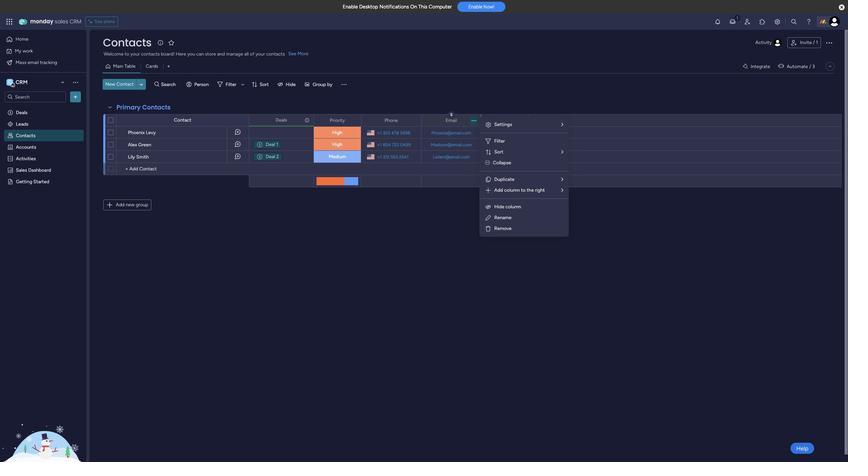 Task type: vqa. For each thing, say whether or not it's contained in the screenshot.
2033
no



Task type: describe. For each thing, give the bounding box(es) containing it.
can
[[196, 51, 204, 57]]

add new group button
[[103, 200, 151, 210]]

mass
[[16, 59, 26, 65]]

all
[[244, 51, 249, 57]]

sort inside popup button
[[260, 81, 269, 87]]

arrow down image
[[239, 80, 247, 88]]

lottie animation image
[[0, 394, 86, 462]]

invite members image
[[744, 18, 751, 25]]

main table
[[113, 63, 136, 69]]

0499
[[400, 142, 411, 147]]

options image right the value
[[530, 116, 543, 126]]

crm inside workspace selection element
[[16, 79, 28, 85]]

hide for hide
[[286, 81, 296, 87]]

cards
[[146, 63, 158, 69]]

+1 325 478 5698
[[377, 130, 411, 135]]

+1 312 563 2541 link
[[375, 153, 409, 161]]

apps image
[[759, 18, 766, 25]]

email
[[446, 117, 457, 123]]

722
[[392, 142, 399, 147]]

1 vertical spatial filter
[[495, 138, 505, 144]]

remove
[[495, 226, 512, 231]]

sort asc image
[[450, 113, 453, 117]]

see inside welcome to your contacts board! here you can store and manage all of your contacts see more
[[288, 51, 296, 57]]

value
[[505, 117, 516, 123]]

monday sales crm
[[30, 18, 81, 25]]

lottie animation element
[[0, 394, 86, 462]]

primary contacts
[[117, 103, 171, 111]]

sales
[[55, 18, 68, 25]]

+1 312 563 2541
[[377, 154, 409, 159]]

new
[[105, 81, 115, 87]]

list box containing deals
[[0, 105, 86, 279]]

2541
[[399, 154, 409, 159]]

1 image
[[735, 14, 741, 22]]

search everything image
[[791, 18, 798, 25]]

deal for deal 1
[[266, 142, 275, 147]]

my work
[[15, 48, 33, 54]]

+1 325 478 5698 link
[[375, 129, 411, 137]]

deals value
[[492, 117, 516, 123]]

deal 2 element
[[253, 153, 282, 161]]

public dashboard image
[[7, 167, 14, 173]]

emails settings image
[[774, 18, 781, 25]]

854
[[383, 142, 391, 147]]

workspace options image
[[72, 79, 79, 86]]

hide button
[[275, 79, 300, 90]]

v2 collapse column outline image
[[485, 160, 490, 166]]

person
[[194, 81, 209, 87]]

list arrow image for duplicate
[[562, 177, 564, 182]]

home button
[[4, 34, 73, 45]]

deal 1
[[266, 142, 278, 147]]

new
[[126, 202, 135, 208]]

autopilot image
[[779, 62, 784, 70]]

sort button
[[249, 79, 273, 90]]

enable for enable now!
[[469, 4, 483, 10]]

manage
[[226, 51, 243, 57]]

getting
[[16, 179, 32, 184]]

v2 search image
[[154, 81, 159, 88]]

see more link
[[288, 50, 309, 57]]

madison@email.com link
[[430, 142, 473, 147]]

list arrow image
[[562, 150, 564, 154]]

select product image
[[6, 18, 13, 25]]

see inside see plans button
[[95, 19, 103, 24]]

deal 2
[[266, 154, 279, 160]]

leilani@email.com
[[433, 154, 470, 159]]

notifications image
[[715, 18, 721, 25]]

leads
[[16, 121, 28, 127]]

enable now!
[[469, 4, 494, 10]]

add for add column to the right
[[495, 187, 503, 193]]

invite
[[800, 40, 812, 45]]

medium
[[329, 154, 346, 160]]

lily smith
[[128, 154, 149, 160]]

collapse board header image
[[828, 64, 833, 69]]

filter button
[[215, 79, 247, 90]]

public board image
[[7, 178, 14, 185]]

1 contacts from the left
[[141, 51, 160, 57]]

welcome to your contacts board! here you can store and manage all of your contacts see more
[[104, 51, 309, 57]]

sales dashboard
[[16, 167, 51, 173]]

priority
[[330, 117, 345, 123]]

$70,000
[[497, 142, 514, 147]]

hide for hide column
[[495, 204, 505, 210]]

lily
[[128, 154, 135, 160]]

smith
[[136, 154, 149, 160]]

/ for 3
[[810, 64, 812, 69]]

Deals field
[[274, 116, 289, 124]]

workspace image
[[6, 79, 13, 86]]

here
[[176, 51, 186, 57]]

duplicate image
[[485, 176, 492, 183]]

invite / 1 button
[[788, 37, 821, 48]]

312
[[383, 154, 390, 159]]

my work button
[[4, 46, 73, 56]]

welcome
[[104, 51, 124, 57]]

to inside welcome to your contacts board! here you can store and manage all of your contacts see more
[[125, 51, 129, 57]]

see plans button
[[85, 17, 118, 27]]

svg image for deal 2
[[256, 153, 263, 160]]

filter image
[[485, 138, 492, 145]]

right
[[535, 187, 545, 193]]

person button
[[183, 79, 213, 90]]

phoenix
[[128, 130, 145, 135]]

on
[[410, 4, 417, 10]]

options image right phone field on the top
[[412, 115, 417, 126]]

filter inside filter popup button
[[226, 81, 236, 87]]

cards button
[[141, 61, 163, 72]]

activities
[[16, 155, 36, 161]]

more
[[298, 51, 309, 57]]

563
[[391, 154, 398, 159]]

main table button
[[103, 61, 141, 72]]

email
[[28, 59, 39, 65]]

new contact button
[[103, 79, 136, 90]]

plans
[[104, 19, 115, 24]]

Deals value field
[[491, 116, 518, 124]]

christina overa image
[[830, 16, 840, 27]]

1 vertical spatial 1
[[276, 142, 278, 147]]

1 vertical spatial contact
[[174, 117, 191, 123]]



Task type: locate. For each thing, give the bounding box(es) containing it.
2 +1 from the top
[[377, 142, 382, 147]]

filter left the arrow down icon
[[226, 81, 236, 87]]

help
[[797, 445, 809, 452]]

column
[[504, 187, 520, 193], [506, 204, 521, 210]]

add inside button
[[116, 202, 125, 208]]

add new group
[[116, 202, 148, 208]]

duplicate
[[495, 176, 515, 182]]

contacts
[[103, 35, 152, 50], [142, 103, 171, 111], [16, 132, 35, 138]]

enable for enable desktop notifications on this computer
[[343, 4, 358, 10]]

settings image
[[485, 121, 492, 128]]

1 vertical spatial +1
[[377, 142, 382, 147]]

hide inside hide popup button
[[286, 81, 296, 87]]

started
[[33, 179, 49, 184]]

column for hide
[[506, 204, 521, 210]]

mass email tracking button
[[4, 57, 73, 68]]

0 horizontal spatial crm
[[16, 79, 28, 85]]

1 horizontal spatial your
[[256, 51, 265, 57]]

tracking
[[40, 59, 57, 65]]

svg image inside deal 2 element
[[256, 153, 263, 160]]

work
[[23, 48, 33, 54]]

group
[[136, 202, 148, 208]]

show board description image
[[156, 39, 165, 46]]

hide right hide column 'icon'
[[495, 204, 505, 210]]

+1 inside +1 312 563 2541 link
[[377, 154, 382, 159]]

phoenix@email.com
[[432, 130, 471, 135]]

0 horizontal spatial sort
[[260, 81, 269, 87]]

/ for 1
[[813, 40, 815, 45]]

Priority field
[[328, 117, 347, 124]]

high up medium
[[332, 142, 343, 147]]

1 vertical spatial svg image
[[256, 153, 263, 160]]

0 vertical spatial list arrow image
[[562, 122, 564, 127]]

Search in workspace field
[[14, 93, 57, 101]]

accounts
[[16, 144, 36, 150]]

1 horizontal spatial hide
[[495, 204, 505, 210]]

0 vertical spatial sort
[[260, 81, 269, 87]]

enable inside button
[[469, 4, 483, 10]]

0 horizontal spatial 1
[[276, 142, 278, 147]]

1 vertical spatial sort
[[495, 149, 504, 155]]

add view image
[[167, 64, 170, 69]]

0 vertical spatial to
[[125, 51, 129, 57]]

1 vertical spatial options image
[[304, 114, 309, 126]]

madison@email.com
[[431, 142, 472, 147]]

1 svg image from the top
[[256, 141, 263, 148]]

sort right the arrow down icon
[[260, 81, 269, 87]]

enable left now!
[[469, 4, 483, 10]]

menu containing settings
[[480, 117, 569, 237]]

activity
[[756, 40, 772, 45]]

sort desc image
[[450, 113, 453, 117]]

mass email tracking
[[16, 59, 57, 65]]

deals up the leads
[[16, 109, 27, 115]]

0 horizontal spatial your
[[130, 51, 140, 57]]

sort inside menu
[[495, 149, 504, 155]]

3
[[813, 64, 815, 69]]

options image right invite / 1
[[825, 39, 834, 47]]

c
[[8, 79, 12, 85]]

2 list arrow image from the top
[[562, 177, 564, 182]]

0 horizontal spatial enable
[[343, 4, 358, 10]]

high for phoenix levy
[[332, 130, 343, 135]]

options image down workspace options icon
[[72, 93, 79, 100]]

now!
[[484, 4, 494, 10]]

board!
[[161, 51, 175, 57]]

0 vertical spatial +1
[[377, 130, 382, 135]]

1 vertical spatial deal
[[266, 154, 275, 160]]

deals left column information image
[[276, 117, 287, 123]]

1 deal from the top
[[266, 142, 275, 147]]

0 horizontal spatial deals
[[16, 109, 27, 115]]

desktop
[[359, 4, 378, 10]]

deal 1 element
[[253, 141, 281, 149]]

angle down image
[[140, 82, 143, 87]]

options image
[[72, 93, 79, 100], [412, 115, 417, 126], [472, 115, 477, 126], [530, 116, 543, 126]]

478
[[391, 130, 399, 135]]

list arrow image up list arrow icon
[[562, 122, 564, 127]]

3 +1 from the top
[[377, 154, 382, 159]]

1 horizontal spatial deals
[[276, 117, 287, 123]]

1 up 2
[[276, 142, 278, 147]]

1 horizontal spatial crm
[[70, 18, 81, 25]]

/ inside button
[[813, 40, 815, 45]]

to
[[125, 51, 129, 57], [521, 187, 526, 193]]

1 inside button
[[816, 40, 818, 45]]

option
[[0, 106, 86, 108]]

1 vertical spatial to
[[521, 187, 526, 193]]

svg image
[[256, 141, 263, 148], [256, 153, 263, 160]]

2 svg image from the top
[[256, 153, 263, 160]]

0 vertical spatial contacts
[[103, 35, 152, 50]]

hide column image
[[485, 204, 492, 210]]

crm right 'workspace' icon
[[16, 79, 28, 85]]

+1 inside +1 325 478 5698 link
[[377, 130, 382, 135]]

contacts up accounts
[[16, 132, 35, 138]]

the
[[527, 187, 534, 193]]

1 horizontal spatial see
[[288, 51, 296, 57]]

0 vertical spatial svg image
[[256, 141, 263, 148]]

deal
[[266, 142, 275, 147], [266, 154, 275, 160]]

see plans
[[95, 19, 115, 24]]

0 horizontal spatial filter
[[226, 81, 236, 87]]

column up rename on the right top of page
[[506, 204, 521, 210]]

filter right filter image on the top of page
[[495, 138, 505, 144]]

2 deal from the top
[[266, 154, 275, 160]]

0 vertical spatial high
[[332, 130, 343, 135]]

sort image
[[485, 149, 492, 155]]

rename
[[495, 215, 512, 221]]

alex green
[[128, 142, 151, 148]]

+1 left "325"
[[377, 130, 382, 135]]

+1 for +1 854 722 0499
[[377, 142, 382, 147]]

contacts inside field
[[142, 103, 171, 111]]

2
[[276, 154, 279, 160]]

0 vertical spatial options image
[[825, 39, 834, 47]]

0 horizontal spatial see
[[95, 19, 103, 24]]

add inside menu
[[495, 187, 503, 193]]

contacts inside "list box"
[[16, 132, 35, 138]]

integrate
[[751, 64, 771, 69]]

1 vertical spatial high
[[332, 142, 343, 147]]

high down the priority field
[[332, 130, 343, 135]]

my
[[15, 48, 21, 54]]

options image left settings icon
[[472, 115, 477, 126]]

1 your from the left
[[130, 51, 140, 57]]

1 horizontal spatial /
[[813, 40, 815, 45]]

store
[[205, 51, 216, 57]]

0 vertical spatial /
[[813, 40, 815, 45]]

1 horizontal spatial contacts
[[266, 51, 285, 57]]

levy
[[146, 130, 156, 135]]

list arrow image for settings
[[562, 122, 564, 127]]

1 horizontal spatial to
[[521, 187, 526, 193]]

1 vertical spatial see
[[288, 51, 296, 57]]

home
[[16, 36, 29, 42]]

add left new
[[116, 202, 125, 208]]

+1 inside +1 854 722 0499 link
[[377, 142, 382, 147]]

+1 854 722 0499
[[377, 142, 411, 147]]

add right add column to the right icon
[[495, 187, 503, 193]]

help button
[[791, 443, 815, 454]]

Phone field
[[383, 117, 400, 124]]

+1 left 312
[[377, 154, 382, 159]]

see left "more"
[[288, 51, 296, 57]]

activity button
[[753, 37, 785, 48]]

crm right sales
[[70, 18, 81, 25]]

1 horizontal spatial enable
[[469, 4, 483, 10]]

1 horizontal spatial filter
[[495, 138, 505, 144]]

0 vertical spatial hide
[[286, 81, 296, 87]]

1 vertical spatial list arrow image
[[562, 177, 564, 182]]

+1 for +1 312 563 2541
[[377, 154, 382, 159]]

+1 left 854
[[377, 142, 382, 147]]

options image right the deals field
[[304, 114, 309, 126]]

you
[[187, 51, 195, 57]]

1 horizontal spatial 1
[[816, 40, 818, 45]]

0 vertical spatial filter
[[226, 81, 236, 87]]

0 vertical spatial deal
[[266, 142, 275, 147]]

1 horizontal spatial sort
[[495, 149, 504, 155]]

help image
[[806, 18, 813, 25]]

your right of
[[256, 51, 265, 57]]

sales
[[16, 167, 27, 173]]

/ right invite
[[813, 40, 815, 45]]

Email field
[[444, 117, 459, 124]]

svg image left deal 1
[[256, 141, 263, 148]]

and
[[217, 51, 225, 57]]

add for add new group
[[116, 202, 125, 208]]

group
[[313, 81, 326, 87]]

dapulse integrations image
[[743, 64, 748, 69]]

enable now! button
[[457, 2, 506, 12]]

2 horizontal spatial deals
[[492, 117, 504, 123]]

add column to the right image
[[485, 187, 492, 194]]

5698
[[400, 130, 411, 135]]

your up table
[[130, 51, 140, 57]]

Primary Contacts field
[[115, 103, 172, 112]]

automate
[[787, 64, 808, 69]]

main
[[113, 63, 123, 69]]

0 horizontal spatial to
[[125, 51, 129, 57]]

phoenix levy
[[128, 130, 156, 135]]

3 list arrow image from the top
[[562, 188, 564, 193]]

svg image inside "deal 1" element
[[256, 141, 263, 148]]

high for alex green
[[332, 142, 343, 147]]

0 vertical spatial contact
[[116, 81, 134, 87]]

list box
[[0, 105, 86, 279]]

column for add
[[504, 187, 520, 193]]

0 vertical spatial see
[[95, 19, 103, 24]]

enable left desktop
[[343, 4, 358, 10]]

contacts up welcome on the top left of the page
[[103, 35, 152, 50]]

2 high from the top
[[332, 142, 343, 147]]

see left plans on the left of the page
[[95, 19, 103, 24]]

list arrow image for add column to the right
[[562, 188, 564, 193]]

+ Add Contact text field
[[120, 165, 246, 173]]

menu
[[480, 117, 569, 237]]

0 vertical spatial column
[[504, 187, 520, 193]]

0 vertical spatial add
[[495, 187, 503, 193]]

of
[[250, 51, 255, 57]]

menu image
[[341, 81, 347, 88]]

add to favorites image
[[168, 39, 175, 46]]

$122,000
[[496, 154, 515, 159]]

Search field
[[159, 80, 180, 89]]

green
[[138, 142, 151, 148]]

0 horizontal spatial add
[[116, 202, 125, 208]]

1 right invite
[[816, 40, 818, 45]]

see
[[95, 19, 103, 24], [288, 51, 296, 57]]

0 horizontal spatial contacts
[[141, 51, 160, 57]]

column information image
[[305, 117, 310, 123]]

svg image for deal 1
[[256, 141, 263, 148]]

list arrow image
[[562, 122, 564, 127], [562, 177, 564, 182], [562, 188, 564, 193]]

/ left 3
[[810, 64, 812, 69]]

0 horizontal spatial contact
[[116, 81, 134, 87]]

column down duplicate
[[504, 187, 520, 193]]

high
[[332, 130, 343, 135], [332, 142, 343, 147]]

sort down $70,000
[[495, 149, 504, 155]]

inbox image
[[730, 18, 736, 25]]

computer
[[429, 4, 452, 10]]

0 horizontal spatial hide
[[286, 81, 296, 87]]

+1 854 722 0499 link
[[375, 140, 411, 149]]

settings
[[495, 122, 512, 127]]

deals right settings icon
[[492, 117, 504, 123]]

2 vertical spatial list arrow image
[[562, 188, 564, 193]]

0 vertical spatial 1
[[816, 40, 818, 45]]

rename image
[[485, 214, 492, 221]]

to down the contacts field on the top left
[[125, 51, 129, 57]]

table
[[124, 63, 136, 69]]

contacts left see more link
[[266, 51, 285, 57]]

1 vertical spatial contacts
[[142, 103, 171, 111]]

1 high from the top
[[332, 130, 343, 135]]

325
[[383, 130, 390, 135]]

remove image
[[485, 225, 492, 232]]

0 horizontal spatial options image
[[304, 114, 309, 126]]

deals
[[16, 109, 27, 115], [276, 117, 287, 123], [492, 117, 504, 123]]

workspace selection element
[[6, 78, 29, 87]]

dapulse close image
[[839, 4, 845, 11]]

alex
[[128, 142, 137, 148]]

1 +1 from the top
[[377, 130, 382, 135]]

contacts down v2 search image
[[142, 103, 171, 111]]

+1 for +1 325 478 5698
[[377, 130, 382, 135]]

1 vertical spatial crm
[[16, 79, 28, 85]]

2 contacts from the left
[[266, 51, 285, 57]]

1 list arrow image from the top
[[562, 122, 564, 127]]

svg image left deal 2
[[256, 153, 263, 160]]

deal for deal 2
[[266, 154, 275, 160]]

1 vertical spatial add
[[116, 202, 125, 208]]

1 horizontal spatial options image
[[825, 39, 834, 47]]

deal left 2
[[266, 154, 275, 160]]

1 horizontal spatial add
[[495, 187, 503, 193]]

leilani@email.com link
[[432, 154, 471, 159]]

2 your from the left
[[256, 51, 265, 57]]

hide left group by popup button
[[286, 81, 296, 87]]

deal up deal 2
[[266, 142, 275, 147]]

list arrow image down list arrow icon
[[562, 177, 564, 182]]

contact inside button
[[116, 81, 134, 87]]

hide column
[[495, 204, 521, 210]]

Contacts field
[[101, 35, 153, 50]]

2 vertical spatial +1
[[377, 154, 382, 159]]

notifications
[[380, 4, 409, 10]]

hide
[[286, 81, 296, 87], [495, 204, 505, 210]]

primary
[[117, 103, 141, 111]]

to left the
[[521, 187, 526, 193]]

hide inside menu
[[495, 204, 505, 210]]

list arrow image right 'right'
[[562, 188, 564, 193]]

1 vertical spatial hide
[[495, 204, 505, 210]]

1 horizontal spatial contact
[[174, 117, 191, 123]]

0 vertical spatial crm
[[70, 18, 81, 25]]

collapse
[[493, 160, 511, 166]]

getting started
[[16, 179, 49, 184]]

your
[[130, 51, 140, 57], [256, 51, 265, 57]]

group by
[[313, 81, 333, 87]]

contacts up cards
[[141, 51, 160, 57]]

2 vertical spatial contacts
[[16, 132, 35, 138]]

options image
[[825, 39, 834, 47], [304, 114, 309, 126]]

1 vertical spatial column
[[506, 204, 521, 210]]

invite / 1
[[800, 40, 818, 45]]

0 horizontal spatial /
[[810, 64, 812, 69]]

1 vertical spatial /
[[810, 64, 812, 69]]



